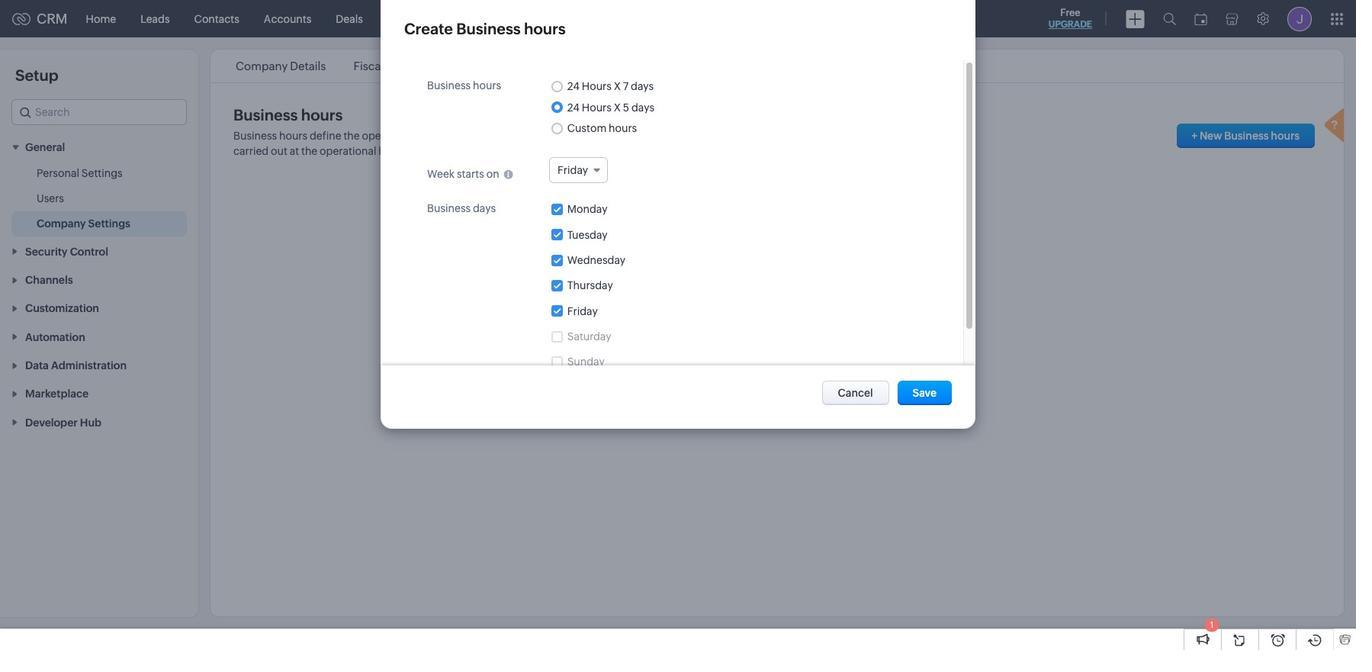 Task type: vqa. For each thing, say whether or not it's contained in the screenshot.
the Wednesday
yes



Task type: locate. For each thing, give the bounding box(es) containing it.
fiscal year link
[[351, 60, 411, 73]]

x left "5" in the left of the page
[[614, 101, 621, 113]]

24
[[568, 80, 580, 93], [568, 101, 580, 113]]

x for 5
[[614, 101, 621, 113]]

0 vertical spatial hours
[[582, 80, 612, 93]]

business hours up at
[[234, 106, 343, 124]]

carried
[[234, 145, 269, 157]]

calendar image
[[1195, 13, 1208, 25]]

setup
[[15, 66, 58, 84]]

1 horizontal spatial of
[[452, 130, 462, 142]]

leads
[[141, 13, 170, 25]]

0 horizontal spatial company
[[37, 218, 86, 230]]

company settings link
[[37, 216, 131, 232]]

0 vertical spatial operational
[[362, 130, 419, 142]]

company left details
[[236, 60, 288, 73]]

company for company settings
[[37, 218, 86, 230]]

business
[[575, 130, 618, 142]]

thursday
[[568, 280, 613, 292]]

the right at
[[301, 145, 318, 157]]

0 vertical spatial 24
[[568, 80, 580, 93]]

starts
[[457, 168, 485, 180]]

0 vertical spatial business hours
[[427, 79, 502, 92]]

operational right define
[[362, 130, 419, 142]]

0 horizontal spatial business hours
[[234, 106, 343, 124]]

profile element
[[1279, 0, 1322, 37]]

business hours down 'create business hours'
[[427, 79, 502, 92]]

1 x from the top
[[614, 80, 621, 93]]

list
[[222, 50, 688, 82]]

tasks
[[388, 13, 415, 25]]

the right that
[[826, 130, 842, 142]]

1 vertical spatial days
[[632, 101, 655, 113]]

contacts
[[194, 13, 240, 25]]

days
[[631, 80, 654, 93], [632, 101, 655, 113], [473, 202, 496, 214]]

days down on
[[473, 202, 496, 214]]

2 horizontal spatial the
[[826, 130, 842, 142]]

the right define
[[344, 130, 360, 142]]

personal
[[37, 167, 79, 180]]

your up "starts"
[[464, 130, 486, 142]]

search image
[[1164, 12, 1177, 25]]

24 for 24 hours x 7 days
[[568, 80, 580, 93]]

1 24 from the top
[[568, 80, 580, 93]]

help image
[[1322, 106, 1352, 148]]

24 up custom
[[568, 101, 580, 113]]

1 vertical spatial operational
[[320, 145, 377, 157]]

0 horizontal spatial the
[[301, 145, 318, 157]]

company
[[236, 60, 288, 73], [37, 218, 86, 230]]

company down 'users'
[[37, 218, 86, 230]]

personal settings link
[[37, 166, 123, 181]]

deals
[[336, 13, 363, 25]]

2 x from the top
[[614, 101, 621, 113]]

2 hours from the top
[[582, 101, 612, 113]]

hours
[[524, 20, 566, 37], [473, 79, 502, 92], [301, 106, 343, 124], [609, 122, 637, 134], [279, 130, 308, 142], [421, 130, 449, 142], [620, 130, 649, 142], [1272, 130, 1300, 142], [379, 145, 407, 157]]

tasks link
[[375, 0, 427, 37]]

hours up custom hours
[[582, 101, 612, 113]]

business hours
[[427, 79, 502, 92], [234, 106, 343, 124]]

year
[[386, 60, 409, 73]]

cancel button
[[822, 381, 890, 405]]

x
[[614, 80, 621, 93], [614, 101, 621, 113]]

settings
[[82, 167, 123, 180], [88, 218, 131, 230]]

0 vertical spatial settings
[[82, 167, 123, 180]]

0 vertical spatial company
[[236, 60, 288, 73]]

0 horizontal spatial your
[[422, 145, 444, 157]]

Friday field
[[549, 157, 608, 183]]

2 24 from the top
[[568, 101, 580, 113]]

of
[[452, 130, 462, 142], [409, 145, 420, 157]]

0 vertical spatial days
[[631, 80, 654, 93]]

1 vertical spatial settings
[[88, 218, 131, 230]]

the
[[344, 130, 360, 142], [826, 130, 842, 142], [301, 145, 318, 157]]

your right help
[[687, 130, 710, 142]]

business
[[457, 20, 521, 37], [427, 79, 471, 92], [234, 106, 298, 124], [234, 130, 277, 142], [1225, 130, 1270, 142], [427, 202, 471, 214]]

0 vertical spatial x
[[614, 80, 621, 93]]

your up the week
[[422, 145, 444, 157]]

details
[[290, 60, 326, 73]]

reports
[[558, 13, 597, 25]]

settings down personal settings
[[88, 218, 131, 230]]

week
[[427, 168, 455, 180]]

organization. up "starts"
[[446, 145, 512, 157]]

1 hours from the top
[[582, 80, 612, 93]]

24 up 24 hours x 5 days
[[568, 80, 580, 93]]

days for 24 hours x 7 days
[[631, 80, 654, 93]]

2 vertical spatial days
[[473, 202, 496, 214]]

business hours define the operational hours of your organization. set business hours to help your employees ensure that the activities are carried out at the operational hours of your organization.
[[234, 130, 906, 157]]

at
[[290, 145, 299, 157]]

settings down general dropdown button
[[82, 167, 123, 180]]

1 vertical spatial hours
[[582, 101, 612, 113]]

1 vertical spatial friday
[[568, 305, 598, 317]]

company details link
[[234, 60, 329, 73]]

list containing company details
[[222, 50, 688, 82]]

contacts link
[[182, 0, 252, 37]]

days right 7
[[631, 80, 654, 93]]

1 vertical spatial company
[[37, 218, 86, 230]]

operational down define
[[320, 145, 377, 157]]

0 horizontal spatial of
[[409, 145, 420, 157]]

1 horizontal spatial your
[[464, 130, 486, 142]]

1 horizontal spatial the
[[344, 130, 360, 142]]

0 vertical spatial friday
[[558, 164, 588, 176]]

x left 7
[[614, 80, 621, 93]]

calls
[[510, 13, 534, 25]]

+
[[1192, 130, 1198, 142]]

custom
[[568, 122, 607, 134]]

hours
[[582, 80, 612, 93], [582, 101, 612, 113]]

week starts on
[[427, 168, 500, 180]]

organization. left set
[[488, 130, 554, 142]]

days right "5" in the left of the page
[[632, 101, 655, 113]]

save
[[913, 387, 937, 399]]

friday
[[558, 164, 588, 176], [568, 305, 598, 317]]

friday down business hours define the operational hours of your organization. set business hours to help your employees ensure that the activities are carried out at the operational hours of your organization.
[[558, 164, 588, 176]]

deals link
[[324, 0, 375, 37]]

organization.
[[488, 130, 554, 142], [446, 145, 512, 157]]

2 horizontal spatial your
[[687, 130, 710, 142]]

employees
[[712, 130, 766, 142]]

company inside "list"
[[236, 60, 288, 73]]

1 vertical spatial x
[[614, 101, 621, 113]]

your
[[464, 130, 486, 142], [687, 130, 710, 142], [422, 145, 444, 157]]

1 vertical spatial 24
[[568, 101, 580, 113]]

home link
[[74, 0, 128, 37]]

fiscal
[[354, 60, 384, 73]]

company inside general region
[[37, 218, 86, 230]]

hours up 24 hours x 5 days
[[582, 80, 612, 93]]

1 horizontal spatial business hours
[[427, 79, 502, 92]]

1 horizontal spatial company
[[236, 60, 288, 73]]

0 vertical spatial of
[[452, 130, 462, 142]]

cancel
[[838, 387, 874, 399]]

personal settings
[[37, 167, 123, 180]]

friday up saturday
[[568, 305, 598, 317]]

1 vertical spatial business hours
[[234, 106, 343, 124]]

operational
[[362, 130, 419, 142], [320, 145, 377, 157]]

1
[[1211, 620, 1214, 630]]

5
[[623, 101, 630, 113]]

general button
[[0, 133, 198, 161]]



Task type: describe. For each thing, give the bounding box(es) containing it.
reports link
[[546, 0, 609, 37]]

accounts link
[[252, 0, 324, 37]]

on
[[487, 168, 500, 180]]

accounts
[[264, 13, 312, 25]]

saturday
[[568, 331, 612, 343]]

out
[[271, 145, 288, 157]]

company for company details
[[236, 60, 288, 73]]

save button
[[898, 381, 952, 405]]

0 vertical spatial organization.
[[488, 130, 554, 142]]

company settings
[[37, 218, 131, 230]]

profile image
[[1288, 6, 1313, 31]]

calls link
[[497, 0, 546, 37]]

1 vertical spatial organization.
[[446, 145, 512, 157]]

new
[[1200, 130, 1223, 142]]

business inside business hours define the operational hours of your organization. set business hours to help your employees ensure that the activities are carried out at the operational hours of your organization.
[[234, 130, 277, 142]]

sunday
[[568, 356, 605, 368]]

home
[[86, 13, 116, 25]]

help
[[663, 130, 685, 142]]

friday inside field
[[558, 164, 588, 176]]

meetings link
[[427, 0, 497, 37]]

days for 24 hours x 5 days
[[632, 101, 655, 113]]

ensure
[[768, 130, 802, 142]]

to
[[651, 130, 661, 142]]

set
[[556, 130, 573, 142]]

1 vertical spatial of
[[409, 145, 420, 157]]

+ new business hours
[[1192, 130, 1300, 142]]

upgrade
[[1049, 19, 1093, 30]]

activities
[[844, 130, 888, 142]]

24 for 24 hours x 5 days
[[568, 101, 580, 113]]

custom hours
[[568, 122, 637, 134]]

general
[[25, 141, 65, 154]]

create business hours
[[404, 20, 566, 37]]

settings for company settings
[[88, 218, 131, 230]]

hours for 7
[[582, 80, 612, 93]]

settings for personal settings
[[82, 167, 123, 180]]

meetings
[[439, 13, 485, 25]]

that
[[804, 130, 824, 142]]

company details
[[236, 60, 326, 73]]

are
[[890, 130, 906, 142]]

hours for 5
[[582, 101, 612, 113]]

fiscal year
[[354, 60, 409, 73]]

free upgrade
[[1049, 7, 1093, 30]]

general region
[[0, 161, 198, 237]]

define
[[310, 130, 342, 142]]

free
[[1061, 7, 1081, 18]]

monday
[[568, 203, 608, 215]]

wednesday
[[568, 254, 626, 266]]

users link
[[37, 191, 64, 206]]

users
[[37, 193, 64, 205]]

crm
[[37, 11, 68, 27]]

7
[[623, 80, 629, 93]]

business days
[[427, 202, 496, 214]]

x for 7
[[614, 80, 621, 93]]

crm link
[[12, 11, 68, 27]]

create
[[404, 20, 453, 37]]

logo image
[[12, 13, 31, 25]]

search element
[[1155, 0, 1186, 37]]

24 hours x 7 days
[[568, 80, 654, 93]]

leads link
[[128, 0, 182, 37]]

24 hours x 5 days
[[568, 101, 655, 113]]

tuesday
[[568, 229, 608, 241]]



